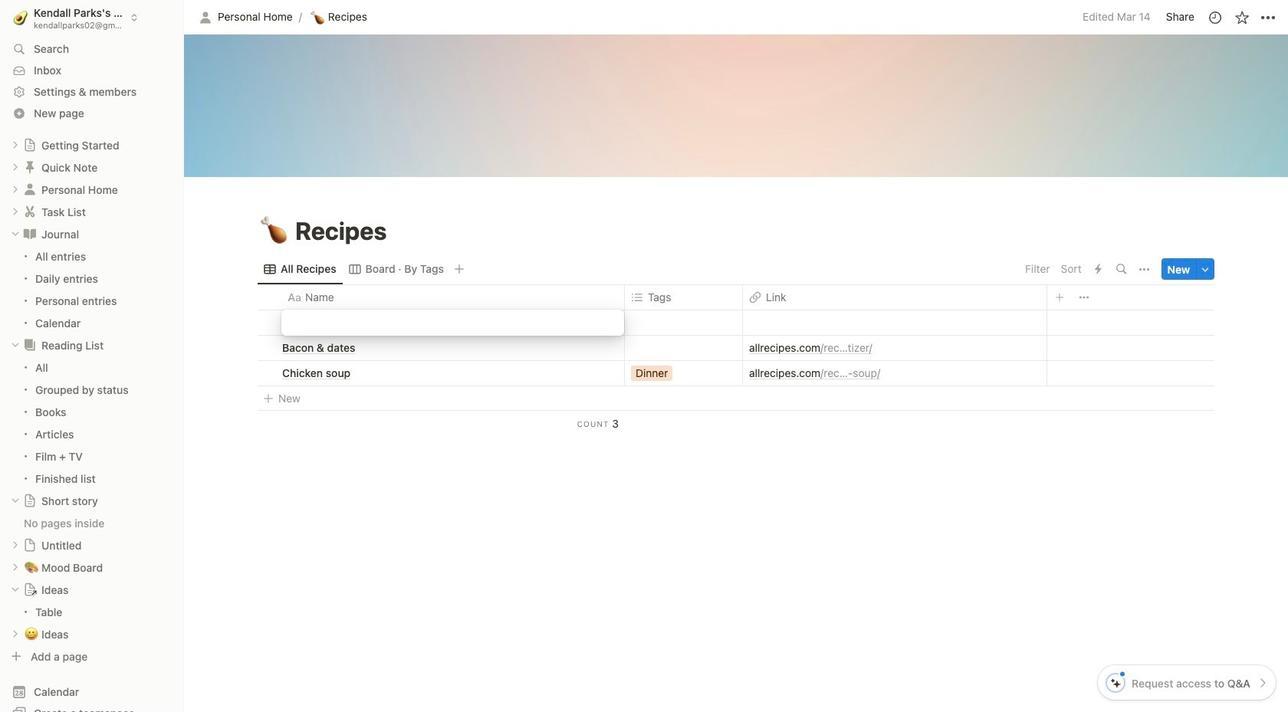Task type: locate. For each thing, give the bounding box(es) containing it.
tab list
[[258, 254, 1021, 285]]

0 horizontal spatial 🍗 image
[[260, 213, 288, 249]]

2 tab from the left
[[343, 259, 450, 280]]

🍗 image
[[311, 8, 324, 26], [260, 213, 288, 249]]

group
[[0, 245, 184, 334], [0, 356, 184, 490]]

1 tab from the left
[[258, 259, 343, 280]]

1 vertical spatial 🍗 image
[[260, 213, 288, 249]]

1 group from the top
[[0, 245, 184, 334]]

0 vertical spatial group
[[0, 245, 184, 334]]

0 vertical spatial 🍗 image
[[311, 8, 324, 26]]

1 vertical spatial group
[[0, 356, 184, 490]]

tab
[[258, 259, 343, 280], [343, 259, 450, 280]]

🥑 image
[[13, 8, 28, 27]]

1 horizontal spatial 🍗 image
[[311, 8, 324, 26]]

change page icon image
[[22, 226, 38, 242], [22, 338, 38, 353], [23, 494, 37, 508], [23, 583, 37, 597]]



Task type: describe. For each thing, give the bounding box(es) containing it.
2 group from the top
[[0, 356, 184, 490]]

create and view automations image
[[1095, 264, 1102, 275]]

updates image
[[1208, 10, 1223, 25]]

favorite image
[[1234, 10, 1250, 25]]



Task type: vqa. For each thing, say whether or not it's contained in the screenshot.
favorite image
yes



